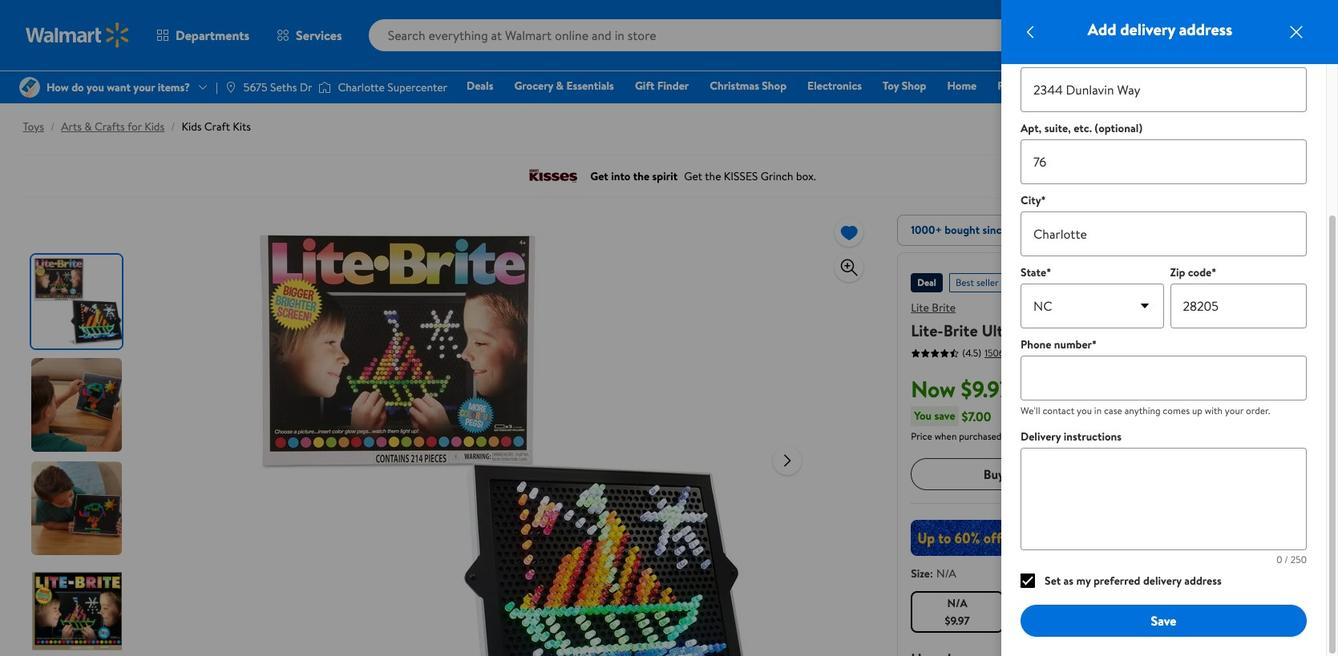 Task type: locate. For each thing, give the bounding box(es) containing it.
crafts
[[95, 119, 125, 135]]

ad disclaimer and feedback image
[[1302, 165, 1315, 178]]

brite
[[932, 300, 956, 316], [944, 320, 978, 342]]

with
[[1205, 404, 1223, 418]]

kids
[[145, 119, 165, 135], [182, 119, 202, 135]]

now
[[1007, 466, 1030, 483]]

$9.97 up $7.00
[[961, 374, 1011, 405]]

$9.97 for n/a
[[945, 613, 970, 629]]

Delivery instructions text field
[[1021, 448, 1307, 551]]

1000+ bought since yesterday
[[911, 222, 1058, 238]]

order.
[[1246, 404, 1270, 418]]

$9.97 inside now $9.97 $16.97 you save $7.00
[[961, 374, 1011, 405]]

kids right the for
[[145, 119, 165, 135]]

Search search field
[[369, 19, 1067, 51]]

add delivery address dialog
[[1001, 0, 1338, 657]]

walmart+
[[1264, 78, 1312, 94]]

next media item image
[[778, 451, 797, 470]]

online
[[1004, 430, 1029, 443]]

delivery instructions
[[1021, 429, 1122, 445]]

1 vertical spatial $9.97
[[945, 613, 970, 629]]

$9.97 down size : n/a
[[945, 613, 970, 629]]

/
[[50, 119, 55, 135], [171, 119, 175, 135], [1285, 553, 1288, 567]]

0 horizontal spatial /
[[50, 119, 55, 135]]

we'll
[[1021, 404, 1040, 418]]

up
[[1192, 404, 1203, 418]]

kids left "craft"
[[182, 119, 202, 135]]

fashion link
[[990, 77, 1042, 95]]

2 gift from the left
[[1056, 78, 1075, 94]]

28 button
[[1274, 16, 1332, 55]]

comes
[[1163, 404, 1190, 418]]

1 shop from the left
[[762, 78, 787, 94]]

1 horizontal spatial shop
[[902, 78, 926, 94]]

christmas shop link
[[703, 77, 794, 95]]

walmart image
[[26, 22, 130, 48]]

& right grocery
[[556, 78, 564, 94]]

0 horizontal spatial shop
[[762, 78, 787, 94]]

lite-brite ultimate classic - image 2 of 7 image
[[31, 358, 125, 452]]

shop right christmas
[[762, 78, 787, 94]]

price
[[911, 430, 932, 443]]

2 horizontal spatial /
[[1285, 553, 1288, 567]]

home link
[[940, 77, 984, 95]]

None text field
[[1021, 67, 1307, 112]]

reviews
[[1007, 346, 1038, 360]]

n/a
[[936, 566, 956, 582], [947, 596, 968, 612]]

my
[[1076, 573, 1091, 589]]

Phone number* telephone field
[[1021, 356, 1307, 401]]

$9.97 inside the size list
[[945, 613, 970, 629]]

delivery up save
[[1143, 573, 1182, 589]]

buy
[[984, 466, 1004, 483]]

suite,
[[1044, 120, 1071, 136]]

save
[[934, 408, 955, 424]]

finder
[[657, 78, 689, 94]]

apt,
[[1021, 120, 1042, 136]]

0 horizontal spatial kids
[[145, 119, 165, 135]]

address
[[1179, 18, 1233, 40], [1184, 573, 1222, 589]]

delivery
[[1021, 429, 1061, 445]]

250
[[1291, 553, 1307, 567]]

n/a inside n/a $9.97
[[947, 596, 968, 612]]

1 horizontal spatial &
[[556, 78, 564, 94]]

shop for christmas shop
[[762, 78, 787, 94]]

/ right the for
[[171, 119, 175, 135]]

1 vertical spatial &
[[84, 119, 92, 135]]

(optional)
[[1095, 120, 1143, 136]]

/ inside the add delivery address dialog
[[1285, 553, 1288, 567]]

buy now button
[[911, 459, 1103, 491]]

0 vertical spatial $9.97
[[961, 374, 1011, 405]]

best
[[956, 276, 974, 289]]

phone number*
[[1021, 337, 1097, 353]]

in
[[1094, 404, 1102, 418]]

n/a down size : n/a
[[947, 596, 968, 612]]

/ right 0
[[1285, 553, 1288, 567]]

now $9.97 $16.97 you save $7.00
[[911, 374, 1047, 425]]

deal
[[917, 276, 936, 289]]

delivery right add
[[1120, 18, 1175, 40]]

we'll contact you in case anything comes up with your order.
[[1021, 404, 1270, 418]]

christmas shop
[[710, 78, 787, 94]]

0 horizontal spatial gift
[[635, 78, 655, 94]]

home
[[947, 78, 977, 94]]

Apt, suite, etc. (optional) text field
[[1021, 140, 1307, 184]]

arts
[[61, 119, 82, 135]]

instructions
[[1064, 429, 1122, 445]]

1 vertical spatial n/a
[[947, 596, 968, 612]]

electronics
[[807, 78, 862, 94]]

0 vertical spatial &
[[556, 78, 564, 94]]

0 horizontal spatial &
[[84, 119, 92, 135]]

/ left arts
[[50, 119, 55, 135]]

1 horizontal spatial kids
[[182, 119, 202, 135]]

size : n/a
[[911, 566, 956, 582]]

n/a right :
[[936, 566, 956, 582]]

1 horizontal spatial gift
[[1056, 78, 1075, 94]]

grocery & essentials
[[514, 78, 614, 94]]

2 kids from the left
[[182, 119, 202, 135]]

best seller
[[956, 276, 999, 289]]

etc.
[[1074, 120, 1092, 136]]

gift left finder at the top of the page
[[635, 78, 655, 94]]

shop
[[762, 78, 787, 94], [902, 78, 926, 94]]

$7.00
[[962, 408, 991, 425]]

1 gift from the left
[[635, 78, 655, 94]]

gift for gift finder
[[635, 78, 655, 94]]

grocery
[[514, 78, 553, 94]]

brite up '(4.5)'
[[944, 320, 978, 342]]

1 vertical spatial brite
[[944, 320, 978, 342]]

0
[[1277, 553, 1282, 567]]

delivery
[[1120, 18, 1175, 40], [1143, 573, 1182, 589]]

legal information image
[[1033, 430, 1045, 443]]

brite right lite
[[932, 300, 956, 316]]

/ for 0
[[1285, 553, 1288, 567]]

$16.97
[[1018, 386, 1047, 402]]

toy shop
[[883, 78, 926, 94]]

2 shop from the left
[[902, 78, 926, 94]]

christmas
[[710, 78, 759, 94]]

cards
[[1078, 78, 1106, 94]]

& right arts
[[84, 119, 92, 135]]

shop right toy
[[902, 78, 926, 94]]

gift left cards
[[1056, 78, 1075, 94]]

lite-
[[911, 320, 944, 342]]

back image
[[1021, 22, 1040, 42]]

deals link
[[459, 77, 501, 95]]

$9.97
[[961, 374, 1011, 405], [945, 613, 970, 629]]

save button
[[1021, 605, 1307, 637]]



Task type: vqa. For each thing, say whether or not it's contained in the screenshot.
ZOOM IMAGE MODAL
yes



Task type: describe. For each thing, give the bounding box(es) containing it.
toy shop link
[[876, 77, 934, 95]]

& inside grocery & essentials link
[[556, 78, 564, 94]]

:
[[930, 566, 933, 582]]

fashion
[[998, 78, 1035, 94]]

code*
[[1188, 265, 1217, 281]]

0 / 250
[[1277, 553, 1307, 567]]

purchased
[[959, 430, 1002, 443]]

seller
[[976, 276, 999, 289]]

classic
[[1047, 320, 1095, 342]]

you
[[914, 408, 932, 424]]

essentials
[[566, 78, 614, 94]]

buy now
[[984, 466, 1030, 483]]

gift finder link
[[628, 77, 696, 95]]

yesterday
[[1010, 222, 1058, 238]]

preferred
[[1094, 573, 1141, 589]]

kids craft kits link
[[182, 119, 251, 135]]

lite
[[911, 300, 929, 316]]

gift for gift cards
[[1056, 78, 1075, 94]]

price when purchased online
[[911, 430, 1029, 443]]

toys link
[[23, 119, 44, 135]]

size
[[911, 566, 930, 582]]

anything
[[1125, 404, 1161, 418]]

zip
[[1170, 265, 1185, 281]]

0 vertical spatial delivery
[[1120, 18, 1175, 40]]

add
[[1088, 18, 1116, 40]]

you
[[1077, 404, 1092, 418]]

/ for toys
[[50, 119, 55, 135]]

lite-brite ultimate classic - image 1 of 7 image
[[31, 255, 125, 349]]

contact
[[1043, 404, 1075, 418]]

set as my preferred delivery address
[[1045, 573, 1222, 589]]

remove from favorites list, lite-brite ultimate classic image
[[840, 222, 859, 243]]

toy
[[883, 78, 899, 94]]

0 vertical spatial n/a
[[936, 566, 956, 582]]

lite brite link
[[911, 300, 956, 316]]

for
[[127, 119, 142, 135]]

close panel image
[[1287, 22, 1306, 42]]

1 horizontal spatial /
[[171, 119, 175, 135]]

number*
[[1054, 337, 1097, 353]]

zip code*
[[1170, 265, 1217, 281]]

phone
[[1021, 337, 1051, 353]]

1 vertical spatial address
[[1184, 573, 1222, 589]]

size list
[[908, 589, 1305, 637]]

n/a $9.97
[[945, 596, 970, 629]]

bought
[[945, 222, 980, 238]]

registry link
[[1120, 77, 1175, 95]]

(4.5) 1506 reviews
[[962, 346, 1038, 360]]

(4.5)
[[962, 346, 982, 360]]

28
[[1306, 17, 1316, 31]]

your
[[1225, 404, 1244, 418]]

1000+
[[911, 222, 942, 238]]

deals
[[467, 78, 493, 94]]

ultimate
[[982, 320, 1043, 342]]

1506 reviews link
[[982, 346, 1038, 360]]

0 vertical spatial brite
[[932, 300, 956, 316]]

0 vertical spatial address
[[1179, 18, 1233, 40]]

craft
[[204, 119, 230, 135]]

Set as my preferred delivery address checkbox
[[1021, 574, 1035, 589]]

$9.97 for now
[[961, 374, 1011, 405]]

lite-brite ultimate classic - image 3 of 7 image
[[31, 462, 125, 556]]

up to sixty percent off deals. shop now. image
[[911, 520, 1302, 556]]

set
[[1045, 573, 1061, 589]]

as
[[1064, 573, 1074, 589]]

electronics link
[[800, 77, 869, 95]]

walmart+ link
[[1257, 77, 1319, 95]]

registry
[[1127, 78, 1168, 94]]

toys / arts & crafts for kids / kids craft kits
[[23, 119, 251, 135]]

grocery & essentials link
[[507, 77, 621, 95]]

save
[[1151, 612, 1177, 630]]

gift finder
[[635, 78, 689, 94]]

state*
[[1021, 265, 1051, 281]]

Walmart Site-Wide search field
[[369, 19, 1067, 51]]

since
[[983, 222, 1007, 238]]

lite-brite ultimate classic - image 4 of 7 image
[[31, 565, 125, 657]]

case
[[1104, 404, 1122, 418]]

arts & crafts for kids link
[[61, 119, 165, 135]]

add delivery address
[[1088, 18, 1233, 40]]

apt, suite, etc. (optional)
[[1021, 120, 1143, 136]]

when
[[935, 430, 957, 443]]

toys
[[23, 119, 44, 135]]

Zip code* text field
[[1170, 284, 1307, 329]]

gift cards
[[1056, 78, 1106, 94]]

shop for toy shop
[[902, 78, 926, 94]]

now
[[911, 374, 956, 405]]

kits
[[233, 119, 251, 135]]

city*
[[1021, 192, 1046, 208]]

zoom image modal image
[[840, 258, 859, 277]]

1 vertical spatial delivery
[[1143, 573, 1182, 589]]

1 kids from the left
[[145, 119, 165, 135]]

City* text field
[[1021, 212, 1307, 257]]



